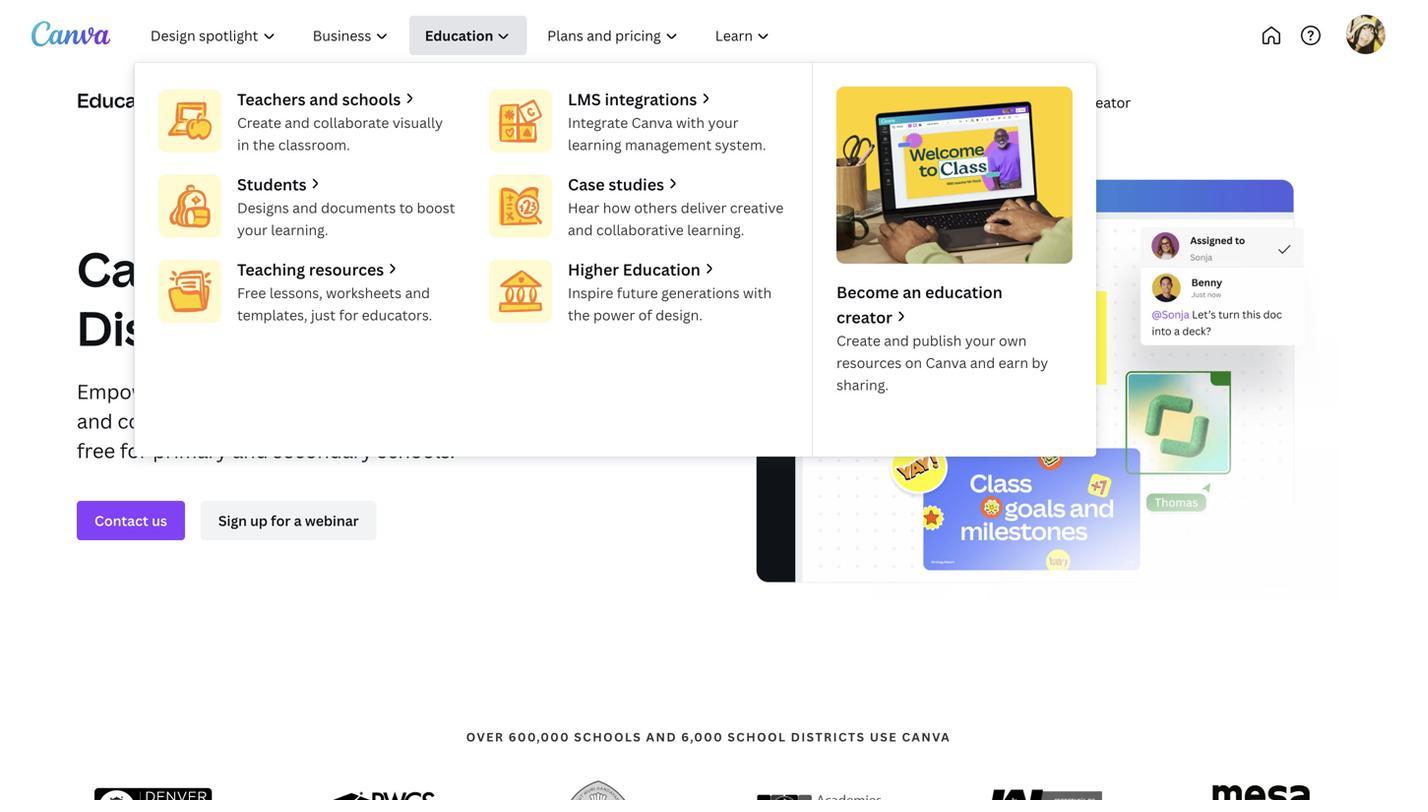 Task type: vqa. For each thing, say whether or not it's contained in the screenshot.
the education to the left
yes



Task type: describe. For each thing, give the bounding box(es) containing it.
become an education creator
[[837, 282, 1003, 328]]

create for become an education creator
[[837, 331, 881, 350]]

visually inside empower your teachers, students, and staff to collaborate and communicate visually with canva for education, 100% free for primary and secondary schools.
[[252, 408, 324, 435]]

primary
[[153, 437, 228, 464]]

schools.
[[377, 437, 455, 464]]

create and publish your own resources on canva and earn by sharing.
[[837, 331, 1049, 394]]

an
[[903, 282, 922, 303]]

students,
[[312, 378, 401, 405]]

with inside empower your teachers, students, and staff to collaborate and communicate visually with canva for education, 100% free for primary and secondary schools.
[[329, 408, 369, 435]]

how
[[603, 198, 631, 217]]

sharing.
[[837, 376, 889, 394]]

top level navigation element
[[134, 16, 1097, 457]]

for inside free lessons, worksheets and templates, just for educators.
[[339, 305, 359, 324]]

creative
[[730, 198, 784, 217]]

for up staff
[[452, 295, 525, 360]]

overview link
[[192, 83, 278, 122]]

integrate
[[568, 113, 628, 132]]

design.
[[656, 305, 703, 324]]

your inside the designs and documents to boost your learning.
[[237, 220, 268, 239]]

creator
[[1080, 93, 1131, 112]]

and inside canva for schools and districts — free  for k-12
[[511, 236, 600, 301]]

studies
[[609, 174, 664, 195]]

the inside inspire future generations with the power of design.
[[568, 305, 590, 324]]

learning. inside the designs and documents to boost your learning.
[[271, 220, 328, 239]]

pwcs image
[[315, 781, 439, 800]]

school
[[728, 729, 787, 745]]

gobiernodejalisco image
[[979, 781, 1103, 800]]

for down staff
[[438, 408, 466, 435]]

templates,
[[237, 305, 308, 324]]

and inside the designs and documents to boost your learning.
[[293, 198, 318, 217]]

create and collaborate visually in the classroom.
[[237, 113, 443, 154]]

over
[[466, 729, 505, 745]]

tutwurihandyani image
[[558, 764, 639, 800]]

learning. inside hear how others deliver creative and collaborative learning.
[[687, 220, 745, 239]]

communicate
[[117, 408, 247, 435]]

menu bar containing overview
[[184, 83, 1143, 122]]

collaborate inside the create and collaborate visually in the classroom.
[[313, 113, 389, 132]]

the inside the create and collaborate visually in the classroom.
[[253, 135, 275, 154]]

canva inside the "create and publish your own resources on canva and earn by sharing."
[[926, 353, 967, 372]]

higher for higher education
[[474, 93, 518, 112]]

free inside canva for schools and districts — free  for k-12
[[337, 295, 442, 360]]

schools inside canva for schools and districts — free  for k-12
[[316, 236, 501, 301]]

use
[[870, 729, 898, 745]]

your inside the integrate canva with your learning management system.
[[708, 113, 739, 132]]

with inside the integrate canva with your learning management system.
[[676, 113, 705, 132]]

generations
[[662, 283, 740, 302]]

overview
[[203, 93, 266, 112]]

teaching
[[237, 259, 305, 280]]

just
[[311, 305, 336, 324]]

learning
[[568, 135, 622, 154]]

for right "free"
[[120, 437, 148, 464]]

studies
[[929, 93, 978, 112]]

canva inside empower your teachers, students, and staff to collaborate and communicate visually with canva for education, 100% free for primary and secondary schools.
[[374, 408, 433, 435]]

education,
[[471, 408, 572, 435]]

on
[[905, 353, 922, 372]]

become
[[837, 282, 899, 303]]

education button
[[409, 16, 527, 55]]

designs
[[237, 198, 289, 217]]

educators.
[[362, 305, 433, 324]]

back
[[620, 93, 651, 112]]

staff
[[447, 378, 490, 405]]

teachers
[[237, 89, 306, 110]]

100%
[[576, 408, 631, 435]]

lessons,
[[270, 283, 323, 302]]

teaching resources
[[237, 259, 384, 280]]

over 600,000 schools and 6,000 school districts use canva
[[466, 729, 951, 745]]

districts inside canva for schools and districts — free  for k-12
[[77, 295, 280, 360]]

secondary
[[273, 437, 373, 464]]

with inside inspire future generations with the power of design.
[[743, 283, 772, 302]]

schools for 600,000
[[574, 729, 642, 745]]

k-
[[535, 295, 577, 360]]

case studies
[[893, 93, 978, 112]]

and inside hear how others deliver creative and collaborative learning.
[[568, 220, 593, 239]]

and inside the create and collaborate visually in the classroom.
[[285, 113, 310, 132]]

management
[[625, 135, 712, 154]]

future
[[617, 283, 658, 302]]

schools inside menu bar
[[389, 93, 442, 112]]

collaborative
[[596, 220, 684, 239]]

inspire
[[568, 283, 614, 302]]

earn
[[999, 353, 1029, 372]]

higher education link
[[462, 83, 600, 122]]

canva inside the integrate canva with your learning management system.
[[632, 113, 673, 132]]

education inside "popup button"
[[425, 26, 493, 45]]

schools link
[[378, 83, 454, 122]]

0 horizontal spatial resources
[[309, 259, 384, 280]]

empower
[[77, 378, 167, 405]]

integrate canva with your learning management system.
[[568, 113, 766, 154]]

integrations
[[605, 89, 697, 110]]

education creator link
[[998, 83, 1143, 122]]



Task type: locate. For each thing, give the bounding box(es) containing it.
0 vertical spatial to
[[655, 93, 669, 112]]

classroom.
[[278, 135, 350, 154]]

1 horizontal spatial education
[[926, 282, 1003, 303]]

0 vertical spatial with
[[676, 113, 705, 132]]

to inside "link"
[[655, 93, 669, 112]]

0 vertical spatial higher
[[474, 93, 518, 112]]

1 horizontal spatial the
[[568, 305, 590, 324]]

0 horizontal spatial to
[[399, 198, 414, 217]]

the
[[253, 135, 275, 154], [568, 305, 590, 324]]

education inside menu bar
[[1010, 93, 1077, 112]]

by
[[1032, 353, 1049, 372]]

of
[[639, 305, 652, 324]]

your inside the "create and publish your own resources on canva and earn by sharing."
[[965, 331, 996, 350]]

collaborate inside empower your teachers, students, and staff to collaborate and communicate visually with canva for education, 100% free for primary and secondary schools.
[[520, 378, 629, 405]]

schools up the create and collaborate visually in the classroom.
[[389, 93, 442, 112]]

designs and documents to boost your learning.
[[237, 198, 455, 239]]

lms for lms integrations
[[749, 93, 778, 112]]

1 horizontal spatial with
[[676, 113, 705, 132]]

to right back
[[655, 93, 669, 112]]

mesa schools image
[[1200, 767, 1324, 800]]

2 vertical spatial to
[[495, 378, 515, 405]]

boost
[[417, 198, 455, 217]]

higher up 'inspire'
[[568, 259, 619, 280]]

menu bar
[[184, 83, 1143, 122]]

students inside menu bar
[[297, 93, 358, 112]]

1 vertical spatial to
[[399, 198, 414, 217]]

lms for lms integrations
[[568, 89, 601, 110]]

0 vertical spatial visually
[[393, 113, 443, 132]]

case studies
[[568, 174, 664, 195]]

1 horizontal spatial to
[[495, 378, 515, 405]]

your left own
[[965, 331, 996, 350]]

visually up boost
[[393, 113, 443, 132]]

hear how others deliver creative and collaborative learning.
[[568, 198, 784, 239]]

resources inside the "create and publish your own resources on canva and earn by sharing."
[[837, 353, 902, 372]]

2 vertical spatial with
[[329, 408, 369, 435]]

1 vertical spatial districts
[[791, 729, 866, 745]]

back to school link
[[608, 83, 730, 122]]

back to school
[[620, 93, 718, 112]]

to up the "education,"
[[495, 378, 515, 405]]

lms up system.
[[749, 93, 778, 112]]

your up communicate
[[171, 378, 215, 405]]

1 horizontal spatial case
[[893, 93, 925, 112]]

and
[[310, 89, 338, 110], [285, 113, 310, 132], [293, 198, 318, 217], [568, 220, 593, 239], [511, 236, 600, 301], [405, 283, 430, 302], [884, 331, 909, 350], [970, 353, 995, 372], [406, 378, 442, 405], [77, 408, 113, 435], [232, 437, 268, 464], [646, 729, 677, 745]]

1 vertical spatial the
[[568, 305, 590, 324]]

for up templates, at the left top of page
[[233, 236, 307, 301]]

canva for schools and districts — free  for k-12
[[77, 236, 622, 360]]

case up hear
[[568, 174, 605, 195]]

learning. down 'deliver'
[[687, 220, 745, 239]]

resources up sharing.
[[837, 353, 902, 372]]

1 horizontal spatial schools
[[574, 729, 642, 745]]

your up system.
[[708, 113, 739, 132]]

students link
[[286, 83, 370, 122]]

0 horizontal spatial higher
[[474, 93, 518, 112]]

0 horizontal spatial case
[[568, 174, 605, 195]]

academiesenterprisetrust image
[[757, 787, 882, 800]]

lms
[[568, 89, 601, 110], [749, 93, 778, 112]]

create down teachers
[[237, 113, 281, 132]]

free
[[77, 437, 115, 464]]

case for case studies
[[568, 174, 605, 195]]

higher education
[[474, 93, 588, 112]]

schools for and
[[342, 89, 401, 110]]

resources
[[309, 259, 384, 280], [837, 353, 902, 372]]

create down creator at right
[[837, 331, 881, 350]]

0 horizontal spatial schools
[[342, 89, 401, 110]]

lms inside 'education' menu
[[568, 89, 601, 110]]

case for case studies
[[893, 93, 925, 112]]

0 vertical spatial collaborate
[[313, 113, 389, 132]]

publish
[[913, 331, 962, 350]]

600,000
[[509, 729, 570, 745]]

1 vertical spatial schools
[[574, 729, 642, 745]]

create inside the create and collaborate visually in the classroom.
[[237, 113, 281, 132]]

your down designs
[[237, 220, 268, 239]]

1 horizontal spatial higher
[[568, 259, 619, 280]]

0 vertical spatial education
[[521, 93, 588, 112]]

canva
[[632, 113, 673, 132], [77, 236, 224, 301], [926, 353, 967, 372], [374, 408, 433, 435], [902, 729, 951, 745]]

case studies link
[[881, 83, 990, 122]]

free inside free lessons, worksheets and templates, just for educators.
[[237, 283, 266, 302]]

higher inside menu bar
[[474, 93, 518, 112]]

0 horizontal spatial create
[[237, 113, 281, 132]]

0 horizontal spatial free
[[237, 283, 266, 302]]

education menu
[[134, 63, 1097, 457]]

teachers,
[[220, 378, 308, 405]]

and inside free lessons, worksheets and templates, just for educators.
[[405, 283, 430, 302]]

education inside become an education creator
[[926, 282, 1003, 303]]

visually inside the create and collaborate visually in the classroom.
[[393, 113, 443, 132]]

visually
[[393, 113, 443, 132], [252, 408, 324, 435]]

case left studies
[[893, 93, 925, 112]]

higher for higher education
[[568, 259, 619, 280]]

lms integrations link
[[738, 83, 873, 122]]

hear
[[568, 198, 600, 217]]

1 vertical spatial higher
[[568, 259, 619, 280]]

higher education
[[568, 259, 701, 280]]

to inside empower your teachers, students, and staff to collaborate and communicate visually with canva for education, 100% free for primary and secondary schools.
[[495, 378, 515, 405]]

1 horizontal spatial collaborate
[[520, 378, 629, 405]]

lms integrations
[[568, 89, 697, 110]]

2 learning. from the left
[[687, 220, 745, 239]]

education
[[425, 26, 493, 45], [77, 86, 176, 113], [1010, 93, 1077, 112], [623, 259, 701, 280]]

school
[[672, 93, 718, 112]]

students up designs
[[237, 174, 307, 195]]

0 horizontal spatial districts
[[77, 295, 280, 360]]

2 horizontal spatial with
[[743, 283, 772, 302]]

collaborate down teachers and schools
[[313, 113, 389, 132]]

to
[[655, 93, 669, 112], [399, 198, 414, 217], [495, 378, 515, 405]]

worksheets
[[326, 283, 402, 302]]

others
[[634, 198, 678, 217]]

lms inside menu bar
[[749, 93, 778, 112]]

education creator
[[1010, 93, 1131, 112]]

1 horizontal spatial resources
[[837, 353, 902, 372]]

lms integrations
[[749, 93, 861, 112]]

0 horizontal spatial visually
[[252, 408, 324, 435]]

schools
[[342, 89, 401, 110], [574, 729, 642, 745]]

school staff collaborating using canva's whiteboard feature to complete tasks. image
[[756, 179, 1341, 601]]

free up templates, at the left top of page
[[237, 283, 266, 302]]

free right just
[[337, 295, 442, 360]]

documents
[[321, 198, 396, 217]]

free lessons, worksheets and templates, just for educators.
[[237, 283, 433, 324]]

1 vertical spatial resources
[[837, 353, 902, 372]]

learning. up teaching resources
[[271, 220, 328, 239]]

create for teachers and schools
[[237, 113, 281, 132]]

your inside empower your teachers, students, and staff to collaborate and communicate visually with canva for education, 100% free for primary and secondary schools.
[[171, 378, 215, 405]]

0 vertical spatial the
[[253, 135, 275, 154]]

—
[[290, 295, 327, 360]]

6,000
[[682, 729, 724, 745]]

empower your teachers, students, and staff to collaborate and communicate visually with canva for education, 100% free for primary and secondary schools.
[[77, 378, 631, 464]]

for
[[233, 236, 307, 301], [452, 295, 525, 360], [339, 305, 359, 324], [438, 408, 466, 435], [120, 437, 148, 464]]

create inside the "create and publish your own resources on canva and earn by sharing."
[[837, 331, 881, 350]]

1 vertical spatial case
[[568, 174, 605, 195]]

power
[[593, 305, 635, 324]]

1 horizontal spatial lms
[[749, 93, 778, 112]]

1 horizontal spatial learning.
[[687, 220, 745, 239]]

1 vertical spatial schools
[[316, 236, 501, 301]]

0 vertical spatial students
[[297, 93, 358, 112]]

0 horizontal spatial collaborate
[[313, 113, 389, 132]]

teachers and schools
[[237, 89, 401, 110]]

0 vertical spatial schools
[[342, 89, 401, 110]]

1 vertical spatial visually
[[252, 408, 324, 435]]

with
[[676, 113, 705, 132], [743, 283, 772, 302], [329, 408, 369, 435]]

1 vertical spatial create
[[837, 331, 881, 350]]

0 vertical spatial districts
[[77, 295, 280, 360]]

resources up worksheets
[[309, 259, 384, 280]]

2 horizontal spatial to
[[655, 93, 669, 112]]

0 horizontal spatial the
[[253, 135, 275, 154]]

0 vertical spatial resources
[[309, 259, 384, 280]]

education inside menu
[[623, 259, 701, 280]]

1 horizontal spatial free
[[337, 295, 442, 360]]

to inside the designs and documents to boost your learning.
[[399, 198, 414, 217]]

1 vertical spatial education
[[926, 282, 1003, 303]]

for right just
[[339, 305, 359, 324]]

districts
[[77, 295, 280, 360], [791, 729, 866, 745]]

0 vertical spatial create
[[237, 113, 281, 132]]

1 vertical spatial students
[[237, 174, 307, 195]]

visually down 'teachers,'
[[252, 408, 324, 435]]

0 horizontal spatial lms
[[568, 89, 601, 110]]

schools up 'educators.'
[[316, 236, 501, 301]]

your
[[708, 113, 739, 132], [237, 220, 268, 239], [965, 331, 996, 350], [171, 378, 215, 405]]

districts up the empower in the left of the page
[[77, 295, 280, 360]]

system.
[[715, 135, 766, 154]]

schools up the create and collaborate visually in the classroom.
[[342, 89, 401, 110]]

0 vertical spatial case
[[893, 93, 925, 112]]

1 vertical spatial with
[[743, 283, 772, 302]]

in
[[237, 135, 249, 154]]

deliver
[[681, 198, 727, 217]]

the right in
[[253, 135, 275, 154]]

integrations
[[781, 93, 861, 112]]

1 horizontal spatial districts
[[791, 729, 866, 745]]

12
[[577, 295, 622, 360]]

own
[[999, 331, 1027, 350]]

education up integrate
[[521, 93, 588, 112]]

districts left use
[[791, 729, 866, 745]]

students inside 'education' menu
[[237, 174, 307, 195]]

case inside 'education' menu
[[568, 174, 605, 195]]

higher inside 'education' menu
[[568, 259, 619, 280]]

schools inside 'education' menu
[[342, 89, 401, 110]]

creator
[[837, 307, 893, 328]]

the down 'inspire'
[[568, 305, 590, 324]]

with right the generations
[[743, 283, 772, 302]]

1 vertical spatial collaborate
[[520, 378, 629, 405]]

1 horizontal spatial visually
[[393, 113, 443, 132]]

1 learning. from the left
[[271, 220, 328, 239]]

collaborate up 100%
[[520, 378, 629, 405]]

collaborate
[[313, 113, 389, 132], [520, 378, 629, 405]]

to left boost
[[399, 198, 414, 217]]

0 vertical spatial schools
[[389, 93, 442, 112]]

inspire future generations with the power of design.
[[568, 283, 772, 324]]

with down school at top
[[676, 113, 705, 132]]

lms up integrate
[[568, 89, 601, 110]]

create
[[237, 113, 281, 132], [837, 331, 881, 350]]

0 horizontal spatial learning.
[[271, 220, 328, 239]]

0 horizontal spatial education
[[521, 93, 588, 112]]

denverpublicschool image
[[93, 775, 218, 800]]

students up the create and collaborate visually in the classroom.
[[297, 93, 358, 112]]

canva inside canva for schools and districts — free  for k-12
[[77, 236, 224, 301]]

with down "students,"
[[329, 408, 369, 435]]

0 horizontal spatial with
[[329, 408, 369, 435]]

1 horizontal spatial create
[[837, 331, 881, 350]]

higher down education "popup button"
[[474, 93, 518, 112]]

schools up tutwurihandyani image
[[574, 729, 642, 745]]

education right an
[[926, 282, 1003, 303]]

case
[[893, 93, 925, 112], [568, 174, 605, 195]]



